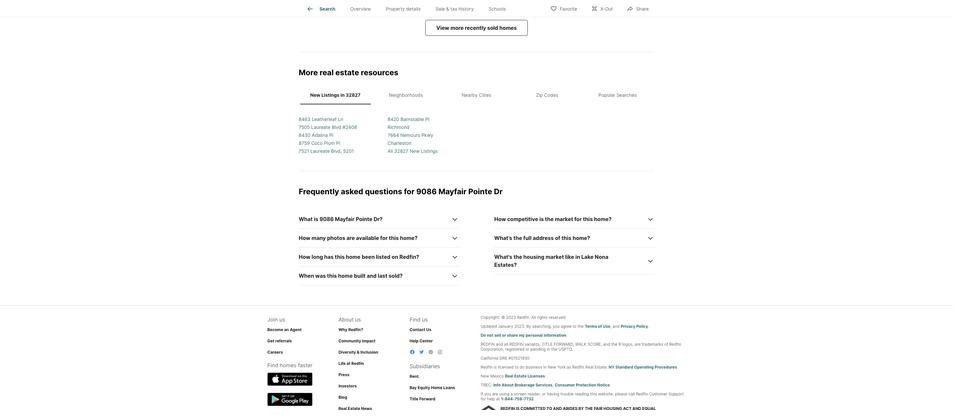 Task type: vqa. For each thing, say whether or not it's contained in the screenshot.
built
yes



Task type: locate. For each thing, give the bounding box(es) containing it.
1 vertical spatial listings
[[421, 148, 438, 154]]

0 vertical spatial 32827
[[346, 92, 361, 98]]

0 horizontal spatial mayfair
[[335, 216, 355, 223]]

1 vertical spatial homes
[[280, 362, 297, 369]]

become an agent
[[267, 328, 302, 332]]

was
[[315, 273, 326, 279]]

759-
[[515, 397, 524, 402]]

are right photos
[[347, 235, 355, 242]]

us up us
[[422, 317, 428, 323]]

1 horizontal spatial homes
[[499, 25, 517, 31]]

1 vertical spatial redfin?
[[348, 328, 363, 332]]

this up what's the full address of this home? dropdown button
[[583, 216, 593, 223]]

0 horizontal spatial home?
[[400, 235, 418, 242]]

pointe left dr?
[[356, 216, 372, 223]]

press button
[[339, 373, 350, 378]]

1 vertical spatial to
[[515, 365, 519, 370]]

homes
[[499, 25, 517, 31], [280, 362, 297, 369]]

to left do
[[515, 365, 519, 370]]

do
[[481, 333, 486, 338]]

sold?
[[389, 273, 403, 279]]

sale & tax history tab
[[428, 1, 481, 17]]

1 vertical spatial 32827
[[394, 148, 408, 154]]

1 horizontal spatial ,
[[610, 324, 612, 329]]

full
[[523, 235, 532, 242]]

what's the full address of this home? button
[[494, 229, 654, 248]]

all left rights
[[531, 315, 536, 320]]

redfin right as
[[572, 365, 584, 370]]

2 horizontal spatial us
[[422, 317, 428, 323]]

nearby cities tab
[[441, 87, 512, 103]]

and inside dropdown button
[[367, 273, 377, 279]]

mayfair inside dropdown button
[[335, 216, 355, 223]]

0 vertical spatial home
[[346, 254, 361, 260]]

1 horizontal spatial you
[[553, 324, 560, 329]]

32827 down more real estate resources
[[346, 92, 361, 98]]

redfin twitter image
[[419, 350, 424, 355]]

0 vertical spatial mayfair
[[439, 187, 467, 197]]

logos,
[[622, 342, 634, 347]]

charleston link
[[388, 140, 412, 146]]

how for how competitive is the market for this home?
[[494, 216, 506, 223]]

1 horizontal spatial home?
[[573, 235, 590, 242]]

or
[[502, 333, 506, 338], [526, 347, 529, 352], [542, 392, 546, 397]]

of
[[555, 235, 560, 242], [598, 324, 602, 329], [664, 342, 668, 347]]

find down careers
[[267, 362, 278, 369]]

2 tab list from the top
[[299, 86, 654, 105]]

1 horizontal spatial redfin?
[[400, 254, 419, 260]]

searches
[[617, 92, 637, 98]]

walk
[[575, 342, 586, 347]]

how left long
[[299, 254, 310, 260]]

or right "sell"
[[502, 333, 506, 338]]

are down info
[[492, 392, 498, 397]]

is up mexico
[[494, 365, 497, 370]]

home inside dropdown button
[[346, 254, 361, 260]]

in right like
[[576, 254, 580, 260]]

of right address
[[555, 235, 560, 242]]

8430 adalina pl
[[299, 132, 333, 138]]

new listings in 32827 tab
[[300, 87, 371, 103]]

1 us from the left
[[279, 317, 285, 323]]

us right join
[[279, 317, 285, 323]]

more real estate resources
[[299, 68, 398, 77]]

this inside if you are using a screen reader, or having trouble reading this website, please call redfin customer support for help at
[[590, 392, 597, 397]]

1 vertical spatial of
[[598, 324, 602, 329]]

0 vertical spatial at
[[347, 361, 351, 366]]

1 vertical spatial find
[[267, 362, 278, 369]]

by
[[526, 324, 531, 329]]

forward,
[[554, 342, 574, 347]]

& inside 'tab'
[[446, 6, 449, 12]]

& right diversity
[[357, 350, 360, 355]]

how inside how competitive is the market for this home? dropdown button
[[494, 216, 506, 223]]

this right the reading at bottom right
[[590, 392, 597, 397]]

this right has
[[335, 254, 345, 260]]

to right agree
[[573, 324, 577, 329]]

redfin instagram image
[[438, 350, 443, 355]]

laureate down 8759 coco plum pl
[[310, 148, 330, 154]]

laureate for 7521
[[310, 148, 330, 154]]

how inside how many photos are available for this home? dropdown button
[[299, 235, 310, 242]]

new down more
[[310, 92, 320, 98]]

0 horizontal spatial pl
[[329, 132, 333, 138]]

2 horizontal spatial home?
[[594, 216, 612, 223]]

you inside if you are using a screen reader, or having trouble reading this website, please call redfin customer support for help at
[[484, 392, 491, 397]]

all down charleston link
[[388, 148, 393, 154]]

of inside redfin and all redfin variants, title forward, walk score, and the r logos, are trademarks of redfin corporation, registered or pending in the uspto.
[[664, 342, 668, 347]]

you right if
[[484, 392, 491, 397]]

0 horizontal spatial you
[[484, 392, 491, 397]]

you up information
[[553, 324, 560, 329]]

find homes faster
[[267, 362, 313, 369]]

how up what's
[[494, 216, 506, 223]]

and right use
[[613, 324, 620, 329]]

laureate down 8463 leatherleaf ln link
[[311, 125, 331, 130]]

services
[[536, 383, 553, 388]]

do not sell or share my personal information link
[[481, 333, 566, 338]]

0 horizontal spatial 9086
[[320, 216, 334, 223]]

2 vertical spatial are
[[492, 392, 498, 397]]

2 vertical spatial .
[[534, 397, 535, 402]]

redfin? right on
[[400, 254, 419, 260]]

1 vertical spatial pointe
[[356, 216, 372, 223]]

about up using
[[502, 383, 514, 388]]

0 vertical spatial homes
[[499, 25, 517, 31]]

0 vertical spatial pointe
[[468, 187, 492, 197]]

registered
[[505, 347, 525, 352]]

1 vertical spatial &
[[357, 350, 360, 355]]

7505
[[299, 125, 310, 130]]

2 horizontal spatial pl
[[425, 117, 429, 122]]

1 vertical spatial about
[[502, 383, 514, 388]]

, up having
[[553, 383, 554, 388]]

0 vertical spatial how
[[494, 216, 506, 223]]

redfin right the call
[[636, 392, 648, 397]]

0 vertical spatial find
[[410, 317, 420, 323]]

2 vertical spatial of
[[664, 342, 668, 347]]

. up trademarks
[[648, 324, 649, 329]]

recently
[[465, 25, 486, 31]]

reading
[[575, 392, 589, 397]]

tab list
[[299, 0, 519, 17], [299, 86, 654, 105]]

1 vertical spatial market
[[546, 254, 564, 260]]

real
[[320, 68, 334, 77]]

history
[[459, 6, 474, 12]]

3 us from the left
[[422, 317, 428, 323]]

is for 9086
[[314, 216, 318, 223]]

pl for 8420 barnstable pl
[[425, 117, 429, 122]]

real
[[586, 365, 594, 370], [505, 374, 513, 379]]

the right what's
[[514, 254, 522, 260]]

what's the housing market like in lake nona estates? button
[[494, 248, 654, 275]]

is right what
[[314, 216, 318, 223]]

listed
[[376, 254, 390, 260]]

or down services
[[542, 392, 546, 397]]

us
[[279, 317, 285, 323], [355, 317, 361, 323], [422, 317, 428, 323]]

how inside how long has this home been listed on redfin? dropdown button
[[299, 254, 310, 260]]

7505 laureate blvd #2408 link
[[299, 125, 357, 130]]

2 horizontal spatial .
[[648, 324, 649, 329]]

score,
[[588, 342, 602, 347]]

market up what's the full address of this home? dropdown button
[[555, 216, 573, 223]]

loans
[[443, 386, 455, 391]]

home inside dropdown button
[[338, 273, 353, 279]]

listings down pkwy
[[421, 148, 438, 154]]

1 horizontal spatial real
[[586, 365, 594, 370]]

this up like
[[562, 235, 571, 242]]

new up trec:
[[481, 374, 489, 379]]

0 vertical spatial about
[[339, 317, 354, 323]]

redfin and all redfin variants, title forward, walk score, and the r logos, are trademarks of redfin corporation, registered or pending in the uspto.
[[481, 342, 681, 352]]

photos
[[327, 235, 345, 242]]

are right logos,
[[635, 342, 641, 347]]

0 horizontal spatial homes
[[280, 362, 297, 369]]

us for find us
[[422, 317, 428, 323]]

real left estate.
[[586, 365, 594, 370]]

redfin down not
[[481, 342, 495, 347]]

0 vertical spatial listings
[[321, 92, 339, 98]]

0 vertical spatial .
[[648, 324, 649, 329]]

listings
[[321, 92, 339, 98], [421, 148, 438, 154]]

0 vertical spatial laureate
[[311, 125, 331, 130]]

market left like
[[546, 254, 564, 260]]

get referrals
[[267, 339, 292, 344]]

how competitive is the market for this home?
[[494, 216, 612, 223]]

. right the screen
[[534, 397, 535, 402]]

of right trademarks
[[664, 342, 668, 347]]

2 horizontal spatial of
[[664, 342, 668, 347]]

faster
[[298, 362, 313, 369]]

trec:
[[481, 383, 492, 388]]

mexico
[[490, 374, 504, 379]]

in down estate
[[341, 92, 345, 98]]

1 vertical spatial mayfair
[[335, 216, 355, 223]]

1 horizontal spatial are
[[492, 392, 498, 397]]

32827
[[346, 92, 361, 98], [394, 148, 408, 154]]

2 vertical spatial pl
[[336, 140, 340, 146]]

2 horizontal spatial or
[[542, 392, 546, 397]]

0 horizontal spatial &
[[357, 350, 360, 355]]

and left last
[[367, 273, 377, 279]]

0 horizontal spatial to
[[515, 365, 519, 370]]

1 vertical spatial tab list
[[299, 86, 654, 105]]

listings down 'real'
[[321, 92, 339, 98]]

1 horizontal spatial pointe
[[468, 187, 492, 197]]

laureate for 7505
[[311, 125, 331, 130]]

uspto.
[[559, 347, 573, 352]]

operating
[[634, 365, 654, 370]]

zip codes tab
[[512, 87, 583, 103]]

popular searches tab
[[583, 87, 653, 103]]

overview tab
[[343, 1, 378, 17]]

at inside if you are using a screen reader, or having trouble reading this website, please call redfin customer support for help at
[[496, 397, 500, 402]]

redfin? up community impact
[[348, 328, 363, 332]]

blvd,
[[331, 148, 342, 154]]

blog button
[[339, 395, 347, 400]]

1 horizontal spatial all
[[531, 315, 536, 320]]

as
[[567, 365, 571, 370]]

& left tax
[[446, 6, 449, 12]]

are inside if you are using a screen reader, or having trouble reading this website, please call redfin customer support for help at
[[492, 392, 498, 397]]

why redfin? button
[[339, 328, 363, 332]]

0 vertical spatial you
[[553, 324, 560, 329]]

8430 adalina pl link
[[299, 132, 333, 138]]

about up why at the bottom of the page
[[339, 317, 354, 323]]

tab list containing new listings in 32827
[[299, 86, 654, 105]]

this right was
[[327, 273, 337, 279]]

0 horizontal spatial at
[[347, 361, 351, 366]]

in inside redfin and all redfin variants, title forward, walk score, and the r logos, are trademarks of redfin corporation, registered or pending in the uspto.
[[547, 347, 550, 352]]

for inside if you are using a screen reader, or having trouble reading this website, please call redfin customer support for help at
[[481, 397, 486, 402]]

listings inside the new listings in 32827 tab
[[321, 92, 339, 98]]

pl up the blvd,
[[336, 140, 340, 146]]

available
[[356, 235, 379, 242]]

redfin inside redfin and all redfin variants, title forward, walk score, and the r logos, are trademarks of redfin corporation, registered or pending in the uspto.
[[669, 342, 681, 347]]

of inside what's the full address of this home? dropdown button
[[555, 235, 560, 242]]

0 horizontal spatial redfin
[[481, 342, 495, 347]]

schools tab
[[481, 1, 513, 17]]

1 horizontal spatial &
[[446, 6, 449, 12]]

reserved.
[[549, 315, 567, 320]]

1 vertical spatial pl
[[329, 132, 333, 138]]

all
[[388, 148, 393, 154], [531, 315, 536, 320]]

in right pending
[[547, 347, 550, 352]]

. down agree
[[566, 333, 567, 338]]

use
[[603, 324, 610, 329]]

or left pending
[[526, 347, 529, 352]]

what's the housing market like in lake nona estates?
[[494, 254, 608, 268]]

9086
[[416, 187, 437, 197], [320, 216, 334, 223]]

1 horizontal spatial to
[[573, 324, 577, 329]]

ny
[[609, 365, 615, 370]]

0 horizontal spatial 32827
[[346, 92, 361, 98]]

1 horizontal spatial or
[[526, 347, 529, 352]]

diversity & inclusion button
[[339, 350, 378, 355]]

the
[[545, 216, 554, 223], [514, 235, 522, 242], [514, 254, 522, 260], [578, 324, 584, 329], [611, 342, 618, 347], [551, 347, 558, 352]]

us up why redfin? button
[[355, 317, 361, 323]]

for up what's the full address of this home? dropdown button
[[575, 216, 582, 223]]

pointe left dr
[[468, 187, 492, 197]]

copyright:
[[481, 315, 500, 320]]

redfin
[[481, 342, 495, 347], [509, 342, 524, 347]]

find up the contact
[[410, 317, 420, 323]]

redfin down share
[[509, 342, 524, 347]]

0 vertical spatial 9086
[[416, 187, 437, 197]]

2 us from the left
[[355, 317, 361, 323]]

1 horizontal spatial find
[[410, 317, 420, 323]]

real down licensed
[[505, 374, 513, 379]]

is right competitive
[[539, 216, 544, 223]]

dre
[[500, 356, 507, 361]]

not
[[487, 333, 493, 338]]

0 horizontal spatial listings
[[321, 92, 339, 98]]

community impact button
[[339, 339, 376, 344]]

the inside what's the housing market like in lake nona estates?
[[514, 254, 522, 260]]

1 vertical spatial you
[[484, 392, 491, 397]]

0 horizontal spatial redfin?
[[348, 328, 363, 332]]

2 horizontal spatial are
[[635, 342, 641, 347]]

1 horizontal spatial of
[[598, 324, 602, 329]]

1 vertical spatial are
[[635, 342, 641, 347]]

redfin right trademarks
[[669, 342, 681, 347]]

agent
[[290, 328, 302, 332]]

at right life on the bottom of the page
[[347, 361, 351, 366]]

home left built
[[338, 273, 353, 279]]

find for find homes faster
[[267, 362, 278, 369]]

pl right barnstable
[[425, 117, 429, 122]]

1 vertical spatial real
[[505, 374, 513, 379]]

homes up download the redfin app on the apple app store image
[[280, 362, 297, 369]]

1 vertical spatial ,
[[553, 383, 554, 388]]

rights
[[537, 315, 548, 320]]

1 horizontal spatial about
[[502, 383, 514, 388]]

0 horizontal spatial is
[[314, 216, 318, 223]]

pl up plum at the top of page
[[329, 132, 333, 138]]

0 horizontal spatial of
[[555, 235, 560, 242]]

at
[[347, 361, 351, 366], [496, 397, 500, 402]]

this inside dropdown button
[[335, 254, 345, 260]]

the left terms
[[578, 324, 584, 329]]

0 vertical spatial redfin?
[[400, 254, 419, 260]]

homes right sold
[[499, 25, 517, 31]]

for right questions
[[404, 187, 415, 197]]

what's
[[494, 254, 512, 260]]

to
[[573, 324, 577, 329], [515, 365, 519, 370]]

1 vertical spatial or
[[526, 347, 529, 352]]

for left help
[[481, 397, 486, 402]]

1 vertical spatial home
[[338, 273, 353, 279]]

nemours
[[400, 132, 420, 138]]

pkwy
[[422, 132, 433, 138]]

8463
[[299, 117, 310, 122]]

home left been
[[346, 254, 361, 260]]

or inside if you are using a screen reader, or having trouble reading this website, please call redfin customer support for help at
[[542, 392, 546, 397]]

1 vertical spatial .
[[566, 333, 567, 338]]

, left privacy at the bottom right of page
[[610, 324, 612, 329]]

1 horizontal spatial listings
[[421, 148, 438, 154]]

0 vertical spatial &
[[446, 6, 449, 12]]

0 vertical spatial are
[[347, 235, 355, 242]]

and left the all
[[496, 342, 503, 347]]

is for licensed
[[494, 365, 497, 370]]

you
[[553, 324, 560, 329], [484, 392, 491, 397]]

frequently asked questions for 9086 mayfair pointe dr
[[299, 187, 503, 197]]

download the redfin app on the apple app store image
[[267, 373, 313, 386]]

frequently
[[299, 187, 339, 197]]

1 horizontal spatial 9086
[[416, 187, 437, 197]]

1 vertical spatial laureate
[[310, 148, 330, 154]]

2 vertical spatial how
[[299, 254, 310, 260]]

1 horizontal spatial 32827
[[394, 148, 408, 154]]

dr
[[494, 187, 503, 197]]

1 tab list from the top
[[299, 0, 519, 17]]

searching,
[[532, 324, 552, 329]]

0 vertical spatial pl
[[425, 117, 429, 122]]

2 horizontal spatial is
[[539, 216, 544, 223]]

32827 down charleston link
[[394, 148, 408, 154]]

at left 1-
[[496, 397, 500, 402]]

richmond
[[388, 125, 410, 130]]

x-out
[[601, 6, 613, 11]]

how left many
[[299, 235, 310, 242]]

1 horizontal spatial redfin
[[509, 342, 524, 347]]

0 horizontal spatial all
[[388, 148, 393, 154]]

0 horizontal spatial us
[[279, 317, 285, 323]]

2 vertical spatial or
[[542, 392, 546, 397]]

of left use
[[598, 324, 602, 329]]

diversity
[[339, 350, 356, 355]]

barnstable
[[401, 117, 424, 122]]



Task type: describe. For each thing, give the bounding box(es) containing it.
us for join us
[[279, 317, 285, 323]]

new listings in 32827
[[310, 92, 361, 98]]

join us
[[267, 317, 285, 323]]

2023:
[[514, 324, 525, 329]]

0 vertical spatial market
[[555, 216, 573, 223]]

pl for 8430 adalina pl
[[329, 132, 333, 138]]

blvd
[[332, 125, 341, 130]]

are inside redfin and all redfin variants, title forward, walk score, and the r logos, are trademarks of redfin corporation, registered or pending in the uspto.
[[635, 342, 641, 347]]

for right available at the left
[[380, 235, 388, 242]]

a
[[511, 392, 513, 397]]

in inside what's the housing market like in lake nona estates?
[[576, 254, 580, 260]]

1 vertical spatial all
[[531, 315, 536, 320]]

nona
[[595, 254, 608, 260]]

1-
[[501, 397, 505, 402]]

neighborhoods tab
[[371, 87, 441, 103]]

0 vertical spatial ,
[[610, 324, 612, 329]]

get
[[267, 339, 274, 344]]

2 redfin from the left
[[509, 342, 524, 347]]

new left york
[[548, 365, 556, 370]]

details
[[406, 6, 421, 12]]

how competitive is the market for this home? button
[[494, 210, 654, 229]]

1 redfin from the left
[[481, 342, 495, 347]]

when was this home built and last sold? button
[[299, 267, 459, 286]]

like
[[565, 254, 574, 260]]

8420
[[388, 117, 399, 122]]

when
[[299, 273, 314, 279]]

7521
[[299, 148, 309, 154]]

new down 7664 nemours pkwy link
[[410, 148, 420, 154]]

8759 coco plum pl link
[[299, 140, 340, 146]]

9086 inside dropdown button
[[320, 216, 334, 223]]

the left r
[[611, 342, 618, 347]]

& for diversity
[[357, 350, 360, 355]]

7664 nemours pkwy
[[388, 132, 433, 138]]

tab list containing search
[[299, 0, 519, 17]]

equal housing opportunity image
[[481, 406, 497, 410]]

market inside what's the housing market like in lake nona estates?
[[546, 254, 564, 260]]

charleston
[[388, 140, 412, 146]]

investors
[[339, 384, 357, 389]]

home? for how many photos are available for this home?
[[400, 235, 418, 242]]

how for how many photos are available for this home?
[[299, 235, 310, 242]]

life at redfin button
[[339, 361, 364, 366]]

my
[[519, 333, 525, 338]]

8463 leatherleaf ln link
[[299, 117, 343, 122]]

download the redfin app from the google play store image
[[267, 393, 313, 406]]

about us
[[339, 317, 361, 323]]

1 horizontal spatial mayfair
[[439, 187, 467, 197]]

press
[[339, 373, 350, 378]]

real estate licenses link
[[505, 374, 545, 379]]

bay equity home loans
[[410, 386, 455, 391]]

competitive
[[507, 216, 538, 223]]

redfin is licensed to do business in new york as redfin real estate. ny standard operating procedures
[[481, 365, 677, 370]]

all
[[504, 342, 508, 347]]

homes inside button
[[499, 25, 517, 31]]

why redfin?
[[339, 328, 363, 332]]

resources
[[361, 68, 398, 77]]

sale & tax history
[[436, 6, 474, 12]]

what
[[299, 216, 313, 223]]

the left uspto.
[[551, 347, 558, 352]]

get referrals button
[[267, 339, 292, 344]]

join
[[267, 317, 278, 323]]

on
[[392, 254, 398, 260]]

call
[[629, 392, 635, 397]]

this up on
[[389, 235, 399, 242]]

sale
[[436, 6, 445, 12]]

property
[[386, 6, 405, 12]]

trouble
[[561, 392, 574, 397]]

become
[[267, 328, 283, 332]]

redfin down the california
[[481, 365, 493, 370]]

address
[[533, 235, 554, 242]]

share
[[507, 333, 518, 338]]

1 horizontal spatial pl
[[336, 140, 340, 146]]

help
[[410, 339, 419, 344]]

share button
[[621, 1, 654, 15]]

us for about us
[[355, 317, 361, 323]]

protection
[[576, 383, 596, 388]]

terms of use link
[[585, 324, 610, 329]]

impact
[[362, 339, 376, 344]]

in inside tab
[[341, 92, 345, 98]]

redfin? inside how long has this home been listed on redfin? dropdown button
[[400, 254, 419, 260]]

january
[[498, 324, 513, 329]]

life at redfin
[[339, 361, 364, 366]]

an
[[284, 328, 289, 332]]

0 horizontal spatial .
[[534, 397, 535, 402]]

what's the full address of this home?
[[494, 235, 590, 242]]

more real estate resources heading
[[299, 68, 654, 86]]

home? for how competitive is the market for this home?
[[594, 216, 612, 223]]

redfin pinterest image
[[428, 350, 434, 355]]

new inside tab
[[310, 92, 320, 98]]

out
[[605, 6, 613, 11]]

having
[[547, 392, 559, 397]]

0 vertical spatial real
[[586, 365, 594, 370]]

corporation,
[[481, 347, 504, 352]]

pending
[[531, 347, 546, 352]]

become an agent button
[[267, 328, 302, 332]]

0 horizontal spatial about
[[339, 317, 354, 323]]

info
[[493, 383, 501, 388]]

search
[[319, 6, 335, 12]]

are inside dropdown button
[[347, 235, 355, 242]]

nearby cities
[[462, 92, 491, 98]]

7664 nemours pkwy link
[[388, 132, 433, 138]]

do not sell or share my personal information .
[[481, 333, 567, 338]]

property details tab
[[378, 1, 428, 17]]

how for how long has this home been listed on redfin?
[[299, 254, 310, 260]]

redfin inside if you are using a screen reader, or having trouble reading this website, please call redfin customer support for help at
[[636, 392, 648, 397]]

2023
[[506, 315, 516, 320]]

rent. button
[[410, 374, 420, 379]]

careers
[[267, 350, 283, 355]]

and right score,
[[603, 342, 610, 347]]

redfin down diversity & inclusion on the left bottom of page
[[351, 361, 364, 366]]

8430
[[299, 132, 310, 138]]

screen
[[514, 392, 527, 397]]

32827 inside the new listings in 32827 tab
[[346, 92, 361, 98]]

notice
[[597, 383, 610, 388]]

when was this home built and last sold?
[[299, 273, 403, 279]]

how many photos are available for this home? button
[[299, 229, 459, 248]]

york
[[557, 365, 566, 370]]

or inside redfin and all redfin variants, title forward, walk score, and the r logos, are trademarks of redfin corporation, registered or pending in the uspto.
[[526, 347, 529, 352]]

8759 coco plum pl
[[299, 140, 340, 146]]

ny standard operating procedures link
[[609, 365, 677, 370]]

updated january 2023: by searching, you agree to the terms of use , and privacy policy .
[[481, 324, 649, 329]]

in right business
[[543, 365, 547, 370]]

nearby
[[462, 92, 478, 98]]

trec: info about brokerage services , consumer protection notice
[[481, 383, 610, 388]]

1 horizontal spatial .
[[566, 333, 567, 338]]

ln
[[338, 117, 343, 122]]

dr?
[[374, 216, 383, 223]]

pointe inside dropdown button
[[356, 216, 372, 223]]

0 vertical spatial to
[[573, 324, 577, 329]]

us
[[426, 328, 431, 332]]

the left full
[[514, 235, 522, 242]]

updated
[[481, 324, 497, 329]]

& for sale
[[446, 6, 449, 12]]

how long has this home been listed on redfin? button
[[299, 248, 459, 267]]

the up address
[[545, 216, 554, 223]]

favorite button
[[545, 1, 583, 15]]

adalina
[[312, 132, 328, 138]]

redfin facebook image
[[410, 350, 415, 355]]

all 32827 new listings link
[[388, 148, 438, 154]]

find for find us
[[410, 317, 420, 323]]

0 vertical spatial or
[[502, 333, 506, 338]]

last
[[378, 273, 387, 279]]



